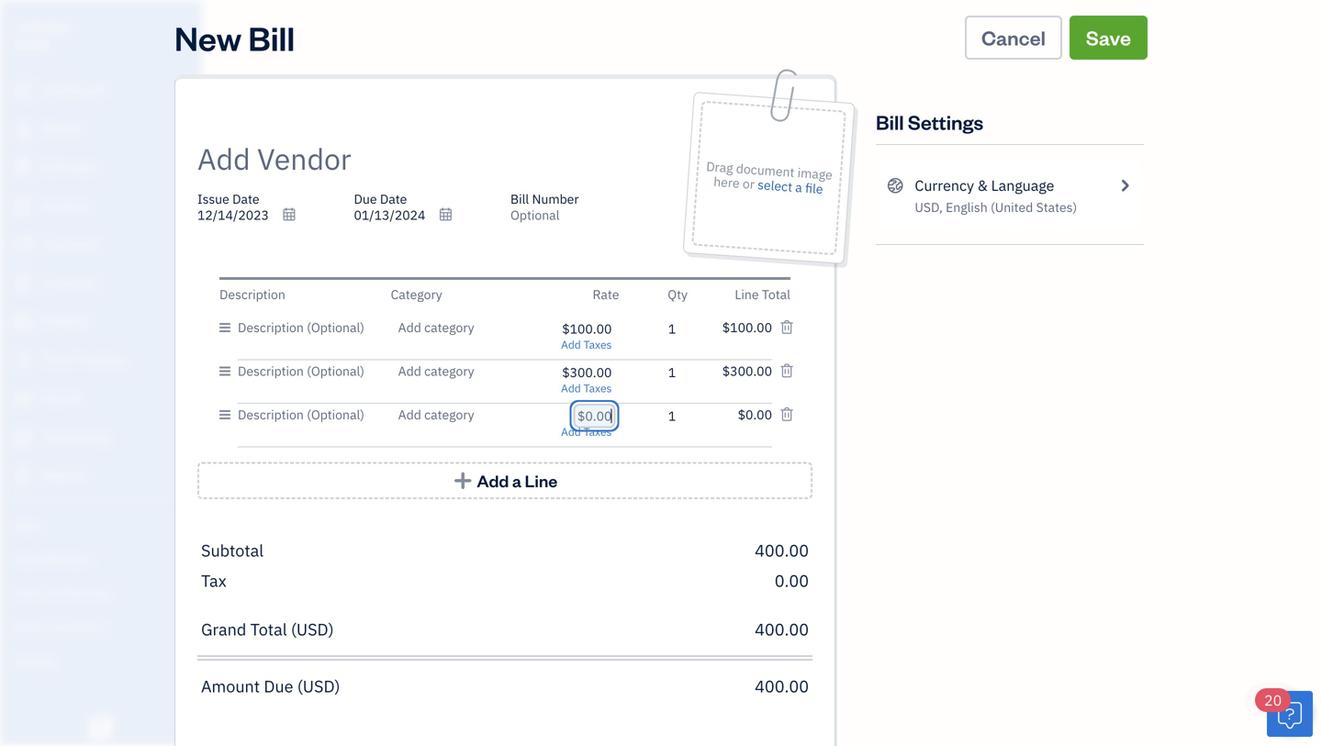 Task type: vqa. For each thing, say whether or not it's contained in the screenshot.
the leftmost Total
yes



Task type: locate. For each thing, give the bounding box(es) containing it.
settings inside main element
[[14, 653, 56, 668]]

line
[[735, 286, 759, 303], [525, 470, 558, 492]]

bill up currencyandlanguage image
[[876, 109, 904, 135]]

1 quantity text field from the top
[[649, 320, 676, 337]]

date down vendor 'text box'
[[380, 190, 407, 207]]

settings up the currency
[[908, 109, 984, 135]]

1 vertical spatial (usd)
[[297, 676, 340, 697]]

bill left number
[[511, 190, 529, 207]]

3 add taxes from the top
[[561, 425, 612, 439]]

0 horizontal spatial bill
[[248, 16, 295, 59]]

bars image for $100.00
[[219, 317, 238, 339]]

1 delete line image from the top
[[780, 320, 794, 335]]

1 vertical spatial a
[[512, 470, 522, 492]]

0 horizontal spatial due
[[264, 676, 293, 697]]

Description text field
[[238, 320, 391, 335], [238, 408, 391, 422]]

1 vertical spatial description text field
[[238, 408, 391, 422]]

0 vertical spatial rate (usd) text field
[[561, 364, 612, 381]]

$300.00
[[722, 363, 772, 380]]

1 horizontal spatial line
[[735, 286, 759, 303]]

settings down bank at left
[[14, 653, 56, 668]]

(usd) down grand total (usd)
[[297, 676, 340, 697]]

2 description text field from the top
[[238, 408, 391, 422]]

Category text field
[[398, 320, 535, 335], [398, 408, 535, 422]]

1 horizontal spatial bill
[[511, 190, 529, 207]]

1 vertical spatial taxes
[[584, 381, 612, 396]]

usd,
[[915, 199, 943, 216]]

add taxes button for $100.00
[[561, 337, 612, 352]]

0 horizontal spatial line
[[525, 470, 558, 492]]

Issue Date text field
[[197, 206, 308, 223]]

states)
[[1036, 199, 1077, 216]]

english
[[946, 199, 988, 216]]

taxes
[[584, 337, 612, 352], [584, 381, 612, 396], [584, 425, 612, 439]]

2 horizontal spatial bill
[[876, 109, 904, 135]]

3 add taxes button from the top
[[561, 425, 612, 439]]

1 horizontal spatial date
[[380, 190, 407, 207]]

line up $100.00
[[735, 286, 759, 303]]

connections
[[43, 619, 108, 634]]

2 400.00 from the top
[[755, 619, 809, 640]]

1 vertical spatial add taxes button
[[561, 381, 612, 396]]

20 button
[[1255, 689, 1313, 737]]

1 horizontal spatial due
[[354, 190, 377, 207]]

a inside select a file
[[795, 179, 803, 196]]

due down vendor 'text box'
[[354, 190, 377, 207]]

settings
[[908, 109, 984, 135], [14, 653, 56, 668]]

2 taxes from the top
[[584, 381, 612, 396]]

0 vertical spatial 400.00
[[755, 540, 809, 561]]

delete line image
[[780, 320, 794, 335], [780, 364, 794, 379]]

3 taxes from the top
[[584, 425, 612, 439]]

0 vertical spatial total
[[762, 286, 791, 303]]

1 vertical spatial category text field
[[398, 408, 535, 422]]

due date
[[354, 190, 407, 207]]

items
[[14, 585, 42, 600]]

400.00
[[755, 540, 809, 561], [755, 619, 809, 640], [755, 676, 809, 697]]

1 date from the left
[[232, 190, 259, 207]]

0 vertical spatial line
[[735, 286, 759, 303]]

bill
[[248, 16, 295, 59], [876, 109, 904, 135], [511, 190, 529, 207]]

team members
[[14, 551, 94, 567]]

1 vertical spatial quantity text field
[[649, 364, 676, 381]]

bars image down bars icon
[[219, 404, 238, 426]]

client image
[[12, 120, 34, 139]]

1 taxes from the top
[[584, 337, 612, 352]]

team members link
[[5, 544, 196, 576]]

add taxes button
[[561, 337, 612, 352], [561, 381, 612, 396], [561, 425, 612, 439]]

payment image
[[12, 236, 34, 254]]

settings link
[[5, 645, 196, 678]]

a left file
[[795, 179, 803, 196]]

bars image
[[219, 317, 238, 339], [219, 404, 238, 426]]

total
[[762, 286, 791, 303], [250, 619, 287, 640]]

line right plus icon
[[525, 470, 558, 492]]

1 400.00 from the top
[[755, 540, 809, 561]]

400.00 for grand total (usd)
[[755, 619, 809, 640]]

bank
[[14, 619, 40, 634]]

add taxes for $100.00
[[561, 337, 612, 352]]

money image
[[12, 390, 34, 409]]

bars image down description
[[219, 317, 238, 339]]

2 vertical spatial taxes
[[584, 425, 612, 439]]

date for due date
[[380, 190, 407, 207]]

date
[[232, 190, 259, 207], [380, 190, 407, 207]]

(united
[[991, 199, 1033, 216]]

1 vertical spatial due
[[264, 676, 293, 697]]

3 quantity text field from the top
[[649, 408, 676, 425]]

issue
[[197, 190, 229, 207]]

expense image
[[12, 275, 34, 293]]

add taxes
[[561, 337, 612, 352], [561, 381, 612, 396], [561, 425, 612, 439]]

Rate (USD) text field
[[561, 364, 612, 381], [577, 408, 612, 425]]

line total
[[735, 286, 791, 303]]

plus image
[[452, 471, 474, 490]]

2 category text field from the top
[[398, 408, 535, 422]]

1 bars image from the top
[[219, 317, 238, 339]]

date right issue
[[232, 190, 259, 207]]

1 vertical spatial total
[[250, 619, 287, 640]]

0 vertical spatial category text field
[[398, 320, 535, 335]]

description text field for $100.00
[[238, 320, 391, 335]]

(usd) up amount due (usd)
[[291, 619, 334, 640]]

total up $100.00
[[762, 286, 791, 303]]

2 bars image from the top
[[219, 404, 238, 426]]

0 vertical spatial description text field
[[238, 320, 391, 335]]

1 horizontal spatial total
[[762, 286, 791, 303]]

a for line
[[512, 470, 522, 492]]

description text field up description text box
[[238, 320, 391, 335]]

0 vertical spatial taxes
[[584, 337, 612, 352]]

0 vertical spatial add taxes
[[561, 337, 612, 352]]

2 vertical spatial quantity text field
[[649, 408, 676, 425]]

bars image
[[219, 360, 238, 382]]

tax
[[201, 570, 227, 592]]

bill for issue date
[[511, 190, 529, 207]]

0 horizontal spatial a
[[512, 470, 522, 492]]

category
[[391, 286, 442, 303]]

owner
[[15, 36, 51, 51]]

0 vertical spatial settings
[[908, 109, 984, 135]]

0 vertical spatial bars image
[[219, 317, 238, 339]]

1 horizontal spatial settings
[[908, 109, 984, 135]]

2 vertical spatial add taxes
[[561, 425, 612, 439]]

date for issue date
[[232, 190, 259, 207]]

0 vertical spatial due
[[354, 190, 377, 207]]

delete line image right $300.00 on the right of page
[[780, 364, 794, 379]]

0 vertical spatial add taxes button
[[561, 337, 612, 352]]

0 vertical spatial bill
[[248, 16, 295, 59]]

delete line image right $100.00
[[780, 320, 794, 335]]

category text field down category text box
[[398, 408, 535, 422]]

1 vertical spatial settings
[[14, 653, 56, 668]]

1 horizontal spatial a
[[795, 179, 803, 196]]

dashboard image
[[12, 82, 34, 100]]

1 description text field from the top
[[238, 320, 391, 335]]

1 category text field from the top
[[398, 320, 535, 335]]

currency & language
[[915, 176, 1054, 195]]

a
[[795, 179, 803, 196], [512, 470, 522, 492]]

0 horizontal spatial total
[[250, 619, 287, 640]]

add taxes for $300.00
[[561, 381, 612, 396]]

description text field for $0.00
[[238, 408, 391, 422]]

bank connections
[[14, 619, 108, 634]]

total right grand
[[250, 619, 287, 640]]

apps link
[[5, 510, 196, 542]]

2 delete line image from the top
[[780, 364, 794, 379]]

0 vertical spatial a
[[795, 179, 803, 196]]

a inside button
[[512, 470, 522, 492]]

due right amount
[[264, 676, 293, 697]]

(usd)
[[291, 619, 334, 640], [297, 676, 340, 697]]

0 horizontal spatial date
[[232, 190, 259, 207]]

grand
[[201, 619, 246, 640]]

category text field for $100.00
[[398, 320, 535, 335]]

1 vertical spatial add taxes
[[561, 381, 612, 396]]

category text field up category text box
[[398, 320, 535, 335]]

0 vertical spatial (usd)
[[291, 619, 334, 640]]

$100.00
[[722, 319, 772, 336]]

1 vertical spatial 400.00
[[755, 619, 809, 640]]

2 vertical spatial 400.00
[[755, 676, 809, 697]]

1 add taxes from the top
[[561, 337, 612, 352]]

0.00
[[775, 570, 809, 592]]

2 quantity text field from the top
[[649, 364, 676, 381]]

add
[[561, 337, 581, 352], [561, 381, 581, 396], [561, 425, 581, 439], [477, 470, 509, 492]]

line inside button
[[525, 470, 558, 492]]

2 add taxes button from the top
[[561, 381, 612, 396]]

1 vertical spatial line
[[525, 470, 558, 492]]

total for grand
[[250, 619, 287, 640]]

save
[[1086, 24, 1131, 51]]

due
[[354, 190, 377, 207], [264, 676, 293, 697]]

400.00 for subtotal
[[755, 540, 809, 561]]

select
[[757, 176, 793, 195]]

category text field for $0.00
[[398, 408, 535, 422]]

amount due (usd)
[[201, 676, 340, 697]]

0 vertical spatial delete line image
[[780, 320, 794, 335]]

1 add taxes button from the top
[[561, 337, 612, 352]]

2 vertical spatial bill
[[511, 190, 529, 207]]

here
[[713, 173, 740, 192]]

2 add taxes from the top
[[561, 381, 612, 396]]

a right plus icon
[[512, 470, 522, 492]]

2 date from the left
[[380, 190, 407, 207]]

taxes for $100.00
[[584, 337, 612, 352]]

usd, english (united states)
[[915, 199, 1077, 216]]

2 vertical spatial add taxes button
[[561, 425, 612, 439]]

bank connections link
[[5, 612, 196, 644]]

1 vertical spatial bars image
[[219, 404, 238, 426]]

1 vertical spatial bill
[[876, 109, 904, 135]]

0 vertical spatial quantity text field
[[649, 320, 676, 337]]

save button
[[1070, 16, 1148, 60]]

add for $300.00
[[561, 381, 581, 396]]

1 vertical spatial delete line image
[[780, 364, 794, 379]]

Quantity text field
[[649, 320, 676, 337], [649, 364, 676, 381], [649, 408, 676, 425]]

Description text field
[[238, 364, 391, 379]]

description text field down description text box
[[238, 408, 391, 422]]

cancel button
[[965, 16, 1062, 60]]

bill right new
[[248, 16, 295, 59]]

items and services
[[14, 585, 111, 600]]

0 horizontal spatial settings
[[14, 653, 56, 668]]



Task type: describe. For each thing, give the bounding box(es) containing it.
resource center badge image
[[1267, 691, 1313, 737]]

taxes for $300.00
[[584, 381, 612, 396]]

items and services link
[[5, 578, 196, 610]]

services
[[66, 585, 111, 600]]

image
[[797, 164, 833, 183]]

amount
[[201, 676, 260, 697]]

delete line image for $300.00
[[780, 364, 794, 379]]

number
[[532, 190, 579, 207]]

add for $100.00
[[561, 337, 581, 352]]

add taxes button for $300.00
[[561, 381, 612, 396]]

subtotal
[[201, 540, 264, 561]]

bars image for $0.00
[[219, 404, 238, 426]]

description
[[219, 286, 285, 303]]

add inside button
[[477, 470, 509, 492]]

bill for new bill
[[876, 109, 904, 135]]

chevronright image
[[1116, 174, 1133, 196]]

quantity text field for $100.00
[[649, 320, 676, 337]]

&
[[978, 176, 988, 195]]

quantity text field for $300.00
[[649, 364, 676, 381]]

Due Date text field
[[354, 206, 464, 223]]

freshbooks image
[[86, 717, 116, 739]]

currency
[[915, 176, 974, 195]]

rate
[[593, 286, 619, 303]]

20
[[1264, 691, 1282, 710]]

qty
[[668, 286, 688, 303]]

language
[[991, 176, 1054, 195]]

estimate image
[[12, 159, 34, 177]]

new bill
[[174, 16, 295, 59]]

report image
[[12, 467, 34, 486]]

grand total (usd)
[[201, 619, 334, 640]]

a for file
[[795, 179, 803, 196]]

bill number
[[511, 190, 579, 207]]

Bill Number text field
[[511, 206, 648, 223]]

new
[[174, 16, 242, 59]]

team
[[14, 551, 43, 567]]

delete line image for $100.00
[[780, 320, 794, 335]]

apps
[[14, 517, 41, 533]]

invoice image
[[12, 197, 34, 216]]

document
[[736, 160, 795, 181]]

bill settings
[[876, 109, 984, 135]]

1 vertical spatial rate (usd) text field
[[577, 408, 612, 425]]

add a line button
[[197, 462, 813, 499]]

file
[[805, 179, 824, 198]]

add a line
[[477, 470, 558, 492]]

delete line image
[[780, 408, 794, 422]]

timer image
[[12, 352, 34, 370]]

select a file
[[757, 176, 824, 198]]

drag document image here or
[[706, 158, 833, 193]]

(usd) for amount due (usd)
[[297, 676, 340, 697]]

main element
[[0, 0, 248, 746]]

cancel
[[982, 24, 1046, 51]]

or
[[742, 175, 755, 193]]

add taxes button for $0.00
[[561, 425, 612, 439]]

$0.00
[[738, 406, 772, 423]]

currencyandlanguage image
[[887, 174, 904, 196]]

Vendor text field
[[197, 140, 648, 177]]

Category text field
[[398, 364, 535, 379]]

add taxes for $0.00
[[561, 425, 612, 439]]

Rate (USD) text field
[[561, 320, 612, 337]]

quantity text field for $0.00
[[649, 408, 676, 425]]

members
[[45, 551, 94, 567]]

add for $0.00
[[561, 425, 581, 439]]

project image
[[12, 313, 34, 331]]

3 400.00 from the top
[[755, 676, 809, 697]]

company
[[15, 17, 72, 34]]

total for line
[[762, 286, 791, 303]]

taxes for $0.00
[[584, 425, 612, 439]]

and
[[44, 585, 64, 600]]

chart image
[[12, 429, 34, 447]]

issue date
[[197, 190, 259, 207]]

drag
[[706, 158, 734, 177]]

company owner
[[15, 17, 72, 51]]

(usd) for grand total (usd)
[[291, 619, 334, 640]]



